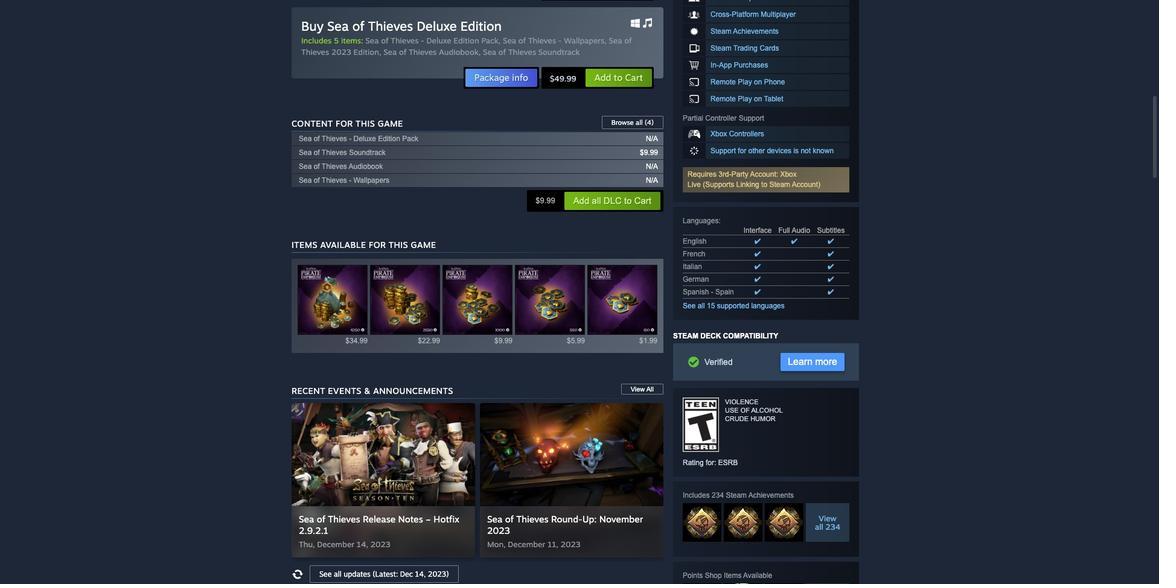 Task type: describe. For each thing, give the bounding box(es) containing it.
see all updates (latest: dec 14, 2023)
[[319, 570, 449, 579]]

remote play on phone
[[711, 78, 785, 86]]

of down the buy sea of thieves deluxe edition
[[399, 47, 407, 57]]

play for tablet
[[738, 95, 752, 103]]

thieves inside sea of thieves round-up: november 2023
[[516, 514, 549, 525]]

not
[[801, 147, 811, 155]]

$22.99
[[418, 337, 440, 345]]

:
[[719, 217, 721, 225]]

tablet
[[764, 95, 783, 103]]

2023 right the "11,"
[[561, 540, 581, 549]]

add to cart
[[595, 72, 643, 83]]

0 vertical spatial 234
[[712, 492, 724, 500]]

steam up a favour for the flame image
[[726, 492, 747, 500]]

a favour for the flame image
[[724, 504, 763, 542]]

english
[[683, 237, 707, 246]]

mon,
[[487, 540, 506, 549]]

1 horizontal spatial $9.99
[[536, 196, 555, 205]]

package info link
[[465, 68, 538, 88]]

deluxe for sea of thieves - deluxe edition pack
[[354, 135, 376, 143]]

languages
[[751, 302, 785, 310]]

cross-platform multiplayer link
[[683, 7, 850, 22]]

support for other devices is not known link
[[683, 143, 850, 159]]

release
[[363, 514, 396, 525]]

sea of thieves round-up: november 2023
[[487, 514, 643, 537]]

of up sea of thieves audiobook
[[314, 149, 320, 157]]

remote for remote play on tablet
[[711, 95, 736, 103]]

december for round-
[[508, 540, 545, 549]]

requires
[[688, 170, 717, 179]]

- left wallpapers,
[[558, 36, 562, 45]]

0 vertical spatial achievements
[[733, 27, 779, 36]]

of right pack,
[[519, 36, 526, 45]]

requires 3rd-party account: xbox live (supports linking to steam account)
[[688, 170, 821, 189]]

in-app purchases
[[711, 61, 768, 69]]

other
[[749, 147, 765, 155]]

- for sea of thieves - wallpapers
[[349, 176, 352, 185]]

edition,
[[354, 47, 381, 57]]

in-app purchases link
[[683, 57, 850, 73]]

2023)
[[428, 570, 449, 579]]

sea inside sea of thieves round-up: november 2023
[[487, 514, 503, 525]]

on for phone
[[754, 78, 762, 86]]

see for see all 15 supported languages
[[683, 302, 696, 310]]

&
[[364, 386, 371, 396]]

round-
[[551, 514, 583, 525]]

buy
[[301, 18, 324, 34]]

recent
[[292, 386, 325, 396]]

of down content
[[314, 135, 320, 143]]

devices
[[767, 147, 792, 155]]

of down sea of thieves soundtrack
[[314, 162, 320, 171]]

thu, december 14, 2023
[[299, 540, 391, 549]]

n/a for deluxe
[[646, 135, 658, 143]]

sea inside the sea of thieves release notes – hotfix 2.9.2.1
[[299, 514, 314, 525]]

phone
[[764, 78, 785, 86]]

package info
[[474, 72, 528, 83]]

this
[[389, 240, 408, 250]]

$5.99
[[567, 337, 585, 345]]

remote play on phone link
[[683, 74, 850, 90]]

november
[[599, 514, 643, 525]]

n/a for wallpapers
[[646, 176, 658, 185]]

234 inside the view all 234
[[826, 522, 841, 532]]

sea of thieves release notes – hotfix 2.9.2.1
[[299, 514, 460, 537]]

2023 inside the sea of thieves - deluxe edition pack, sea of thieves - wallpapers, sea of thieves 2023 edition, sea of thieves audiobook, sea of thieves soundtrack
[[331, 47, 351, 57]]

notes
[[398, 514, 423, 525]]

hotfix
[[434, 514, 460, 525]]

steam trading cards link
[[683, 40, 850, 56]]

1 vertical spatial cart
[[634, 196, 652, 206]]

more
[[815, 357, 838, 367]]

sleepover image
[[683, 504, 722, 542]]

account: xbox
[[750, 170, 797, 179]]

subtitles
[[817, 226, 845, 235]]

mon, december 11, 2023
[[487, 540, 581, 549]]

0 horizontal spatial for
[[369, 240, 386, 250]]

account)
[[792, 181, 821, 189]]

audiobook,
[[439, 47, 481, 57]]

controllers
[[729, 130, 764, 138]]

partial
[[683, 114, 703, 123]]

2.9.2.1
[[299, 525, 329, 537]]

of up items:
[[352, 18, 365, 34]]

points shop items available
[[683, 572, 773, 580]]

2023 down the sea of thieves release notes – hotfix 2.9.2.1
[[371, 540, 391, 549]]

german
[[683, 275, 709, 284]]

$34.99
[[346, 337, 368, 345]]

- for sea of thieves - deluxe edition pack
[[349, 135, 352, 143]]

steam deck compatibility
[[673, 332, 778, 341]]

known
[[813, 147, 834, 155]]

of down pack,
[[499, 47, 506, 57]]

announcements
[[373, 386, 453, 396]]

steam trading cards
[[711, 44, 779, 53]]

for
[[336, 118, 353, 129]]

content for this game
[[292, 118, 403, 129]]

of inside sea of thieves round-up: november 2023
[[505, 514, 514, 525]]

sea of thieves - deluxe edition pack, sea of thieves - wallpapers, sea of thieves 2023 edition, sea of thieves audiobook, sea of thieves soundtrack
[[301, 36, 632, 57]]

0 vertical spatial to
[[614, 72, 623, 83]]

5
[[334, 36, 339, 45]]

tome of resurrection i image
[[765, 504, 804, 542]]

see for see all updates (latest: dec 14, 2023)
[[319, 570, 332, 579]]

play for phone
[[738, 78, 752, 86]]

italian
[[683, 263, 702, 271]]

full audio
[[779, 226, 810, 235]]

11,
[[548, 540, 559, 549]]

includes for includes 234 steam achievements
[[683, 492, 710, 500]]

1 horizontal spatial shop
[[705, 572, 722, 580]]

compatibility
[[723, 332, 778, 341]]

steam for steam trading cards
[[711, 44, 732, 53]]

view for all
[[819, 514, 837, 524]]

audiobook
[[349, 162, 383, 171]]

info
[[512, 72, 528, 83]]

all
[[647, 386, 654, 393]]

$1.99
[[639, 337, 658, 345]]

all for 234
[[815, 522, 823, 532]]

1 vertical spatial achievements
[[749, 492, 794, 500]]

game
[[411, 240, 436, 250]]

items
[[498, 299, 519, 310]]

learn more
[[788, 357, 838, 367]]

edition for buy sea of thieves deluxe edition
[[461, 18, 502, 34]]

purchases
[[734, 61, 768, 69]]

deluxe for sea of thieves - deluxe edition pack, sea of thieves - wallpapers, sea of thieves 2023 edition, sea of thieves audiobook, sea of thieves soundtrack
[[427, 36, 451, 45]]

live (supports
[[688, 181, 734, 189]]



Task type: vqa. For each thing, say whether or not it's contained in the screenshot.


Task type: locate. For each thing, give the bounding box(es) containing it.
of up mon,
[[505, 514, 514, 525]]

cross-
[[711, 10, 732, 19]]

all left the updates
[[334, 570, 342, 579]]

1 n/a from the top
[[646, 135, 658, 143]]

0 horizontal spatial add
[[573, 196, 590, 206]]

0 vertical spatial on
[[754, 78, 762, 86]]

to up browse
[[614, 72, 623, 83]]

0 horizontal spatial shop
[[436, 299, 457, 310]]

supported
[[717, 302, 749, 310]]

view inside the view all 234
[[819, 514, 837, 524]]

–
[[426, 514, 431, 525]]

soundtrack inside the sea of thieves - deluxe edition pack, sea of thieves - wallpapers, sea of thieves 2023 edition, sea of thieves audiobook, sea of thieves soundtrack
[[539, 47, 580, 57]]

xbox controllers link
[[683, 126, 850, 142]]

1 horizontal spatial items
[[724, 572, 742, 580]]

0 horizontal spatial soundtrack
[[349, 149, 386, 157]]

see all 15 supported languages link
[[683, 302, 785, 310]]

1 vertical spatial edition
[[454, 36, 479, 45]]

audio
[[792, 226, 810, 235]]

0 vertical spatial edition
[[461, 18, 502, 34]]

0 vertical spatial add
[[595, 72, 611, 83]]

december down "2.9.2.1"
[[317, 540, 355, 549]]

1 vertical spatial 234
[[826, 522, 841, 532]]

pack
[[402, 135, 418, 143]]

controller
[[705, 114, 737, 123]]

in-
[[711, 61, 719, 69]]

package
[[474, 72, 510, 83]]

events
[[328, 386, 362, 396]]

0 horizontal spatial view
[[631, 386, 645, 393]]

steam inside "link"
[[711, 44, 732, 53]]

steam for steam achievements
[[711, 27, 732, 36]]

browse all (4)
[[611, 118, 654, 127]]

0 vertical spatial available
[[320, 240, 366, 250]]

1 horizontal spatial to
[[624, 196, 632, 206]]

edition for sea of thieves - deluxe edition pack, sea of thieves - wallpapers, sea of thieves 2023 edition, sea of thieves audiobook, sea of thieves soundtrack
[[454, 36, 479, 45]]

view all 234
[[815, 514, 841, 532]]

deluxe inside the sea of thieves - deluxe edition pack, sea of thieves - wallpapers, sea of thieves 2023 edition, sea of thieves audiobook, sea of thieves soundtrack
[[427, 36, 451, 45]]

available left this
[[320, 240, 366, 250]]

on for tablet
[[754, 95, 762, 103]]

to inside requires 3rd-party account: xbox live (supports linking to steam account)
[[761, 181, 768, 189]]

points
[[683, 572, 703, 580]]

1 vertical spatial deluxe
[[427, 36, 451, 45]]

remote inside 'link'
[[711, 78, 736, 86]]

all left dlc
[[592, 196, 601, 206]]

view for all
[[631, 386, 645, 393]]

steam down account: xbox
[[770, 181, 790, 189]]

1 horizontal spatial includes
[[683, 492, 710, 500]]

see all 15 supported languages
[[683, 302, 785, 310]]

sea of thieves - wallpapers
[[299, 176, 390, 185]]

on inside 'link'
[[754, 78, 762, 86]]

thu,
[[299, 540, 315, 549]]

to down account: xbox
[[761, 181, 768, 189]]

view right tome of resurrection i image
[[819, 514, 837, 524]]

shop available items
[[436, 299, 519, 310]]

2 play from the top
[[738, 95, 752, 103]]

0 vertical spatial includes
[[301, 36, 332, 45]]

dec
[[400, 570, 413, 579]]

1 vertical spatial see
[[319, 570, 332, 579]]

add left dlc
[[573, 196, 590, 206]]

234 right tome of resurrection i image
[[826, 522, 841, 532]]

1 vertical spatial soundtrack
[[349, 149, 386, 157]]

of down sea of thieves audiobook
[[314, 176, 320, 185]]

see left the updates
[[319, 570, 332, 579]]

items available for this game
[[292, 240, 436, 250]]

includes 5 items:
[[301, 36, 363, 45]]

1 horizontal spatial december
[[508, 540, 545, 549]]

1 horizontal spatial available
[[459, 299, 495, 310]]

2 n/a from the top
[[646, 162, 658, 171]]

0 horizontal spatial includes
[[301, 36, 332, 45]]

includes down buy
[[301, 36, 332, 45]]

2 vertical spatial $9.99
[[495, 337, 513, 345]]

soundtrack
[[539, 47, 580, 57], [349, 149, 386, 157]]

1 vertical spatial play
[[738, 95, 752, 103]]

steam left deck
[[673, 332, 699, 341]]

2023 up mon,
[[487, 525, 510, 537]]

0 vertical spatial support
[[739, 114, 764, 123]]

2 horizontal spatial $9.99
[[640, 149, 658, 157]]

1 vertical spatial n/a
[[646, 162, 658, 171]]

- left spain
[[711, 288, 714, 296]]

edition for sea of thieves - deluxe edition pack
[[378, 135, 400, 143]]

steam down cross-
[[711, 27, 732, 36]]

0 vertical spatial remote
[[711, 78, 736, 86]]

0 vertical spatial cart
[[625, 72, 643, 83]]

1 vertical spatial shop
[[705, 572, 722, 580]]

play up the remote play on tablet
[[738, 78, 752, 86]]

2 vertical spatial to
[[624, 196, 632, 206]]

includes 234 steam achievements
[[683, 492, 794, 500]]

- down content for this game
[[349, 135, 352, 143]]

crude
[[725, 415, 749, 423]]

game
[[378, 118, 403, 129]]

learn more link
[[781, 353, 845, 371]]

on left tablet
[[754, 95, 762, 103]]

steam
[[711, 27, 732, 36], [711, 44, 732, 53], [770, 181, 790, 189], [673, 332, 699, 341], [726, 492, 747, 500]]

0 horizontal spatial available
[[320, 240, 366, 250]]

support
[[739, 114, 764, 123], [711, 147, 736, 155]]

2 horizontal spatial to
[[761, 181, 768, 189]]

0 vertical spatial for
[[738, 147, 747, 155]]

edition up the audiobook,
[[454, 36, 479, 45]]

2 remote from the top
[[711, 95, 736, 103]]

available left items
[[459, 299, 495, 310]]

0 vertical spatial n/a
[[646, 135, 658, 143]]

platform
[[732, 10, 759, 19]]

1 remote from the top
[[711, 78, 736, 86]]

deluxe for buy sea of thieves deluxe edition
[[417, 18, 457, 34]]

all left 15 at the bottom right
[[698, 302, 705, 310]]

pack,
[[481, 36, 501, 45]]

edition inside the sea of thieves - deluxe edition pack, sea of thieves - wallpapers, sea of thieves 2023 edition, sea of thieves audiobook, sea of thieves soundtrack
[[454, 36, 479, 45]]

wallpapers
[[354, 176, 390, 185]]

achievements up tome of resurrection i image
[[749, 492, 794, 500]]

play inside 'link'
[[738, 78, 752, 86]]

steam achievements
[[711, 27, 779, 36]]

0 vertical spatial play
[[738, 78, 752, 86]]

1 vertical spatial items
[[724, 572, 742, 580]]

0 vertical spatial shop
[[436, 299, 457, 310]]

add all dlc to cart link
[[564, 191, 661, 211]]

play down remote play on phone
[[738, 95, 752, 103]]

1 vertical spatial support
[[711, 147, 736, 155]]

14, right dec
[[415, 570, 426, 579]]

2 december from the left
[[508, 540, 545, 549]]

violence use of alcohol crude humor
[[725, 399, 783, 423]]

see down spanish
[[683, 302, 696, 310]]

0 vertical spatial items
[[292, 240, 318, 250]]

support up controllers
[[739, 114, 764, 123]]

- down the buy sea of thieves deluxe edition
[[421, 36, 424, 45]]

for left the other
[[738, 147, 747, 155]]

shop up $22.99
[[436, 299, 457, 310]]

1 horizontal spatial for
[[738, 147, 747, 155]]

0 vertical spatial $9.99
[[640, 149, 658, 157]]

1 vertical spatial 14,
[[415, 570, 426, 579]]

1 horizontal spatial soundtrack
[[539, 47, 580, 57]]

view inside view all link
[[631, 386, 645, 393]]

1 on from the top
[[754, 78, 762, 86]]

available
[[320, 240, 366, 250], [459, 299, 495, 310]]

available for items
[[320, 240, 366, 250]]

steam up app
[[711, 44, 732, 53]]

0 vertical spatial deluxe
[[417, 18, 457, 34]]

includes for includes 5 items:
[[301, 36, 332, 45]]

verified
[[705, 357, 733, 367]]

1 vertical spatial on
[[754, 95, 762, 103]]

view left all
[[631, 386, 645, 393]]

cart up browse all (4)
[[625, 72, 643, 83]]

of up thu, december 14, 2023 at bottom left
[[317, 514, 325, 525]]

browse
[[611, 118, 634, 127]]

content
[[292, 118, 333, 129]]

1 horizontal spatial see
[[683, 302, 696, 310]]

app
[[719, 61, 732, 69]]

rating for: esrb
[[683, 459, 738, 467]]

of inside violence use of alcohol crude humor
[[741, 407, 750, 414]]

for left this
[[369, 240, 386, 250]]

1 horizontal spatial 234
[[826, 522, 841, 532]]

1 vertical spatial available
[[459, 299, 495, 310]]

humor
[[751, 415, 776, 423]]

steam inside requires 3rd-party account: xbox live (supports linking to steam account)
[[770, 181, 790, 189]]

1 december from the left
[[317, 540, 355, 549]]

0 vertical spatial see
[[683, 302, 696, 310]]

15
[[707, 302, 715, 310]]

1 horizontal spatial add
[[595, 72, 611, 83]]

soundtrack up $49.99
[[539, 47, 580, 57]]

available for shop
[[459, 299, 495, 310]]

2 vertical spatial edition
[[378, 135, 400, 143]]

2 on from the top
[[754, 95, 762, 103]]

steam for steam deck compatibility
[[673, 332, 699, 341]]

-
[[421, 36, 424, 45], [558, 36, 562, 45], [349, 135, 352, 143], [349, 176, 352, 185], [711, 288, 714, 296]]

1 horizontal spatial view
[[819, 514, 837, 524]]

1 play from the top
[[738, 78, 752, 86]]

thieves inside the sea of thieves release notes – hotfix 2.9.2.1
[[328, 514, 360, 525]]

of down violence
[[741, 407, 750, 414]]

0 vertical spatial 14,
[[357, 540, 368, 549]]

sea of thieves - deluxe edition pack
[[299, 135, 418, 143]]

languages
[[683, 217, 719, 225]]

on
[[754, 78, 762, 86], [754, 95, 762, 103]]

0 horizontal spatial 14,
[[357, 540, 368, 549]]

2 vertical spatial n/a
[[646, 176, 658, 185]]

0 vertical spatial soundtrack
[[539, 47, 580, 57]]

december for release
[[317, 540, 355, 549]]

add for add to cart
[[595, 72, 611, 83]]

add for add all dlc to cart
[[573, 196, 590, 206]]

1 vertical spatial view
[[819, 514, 837, 524]]

december
[[317, 540, 355, 549], [508, 540, 545, 549]]

of up edition,
[[381, 36, 389, 45]]

of inside the sea of thieves release notes – hotfix 2.9.2.1
[[317, 514, 325, 525]]

2023 inside sea of thieves round-up: november 2023
[[487, 525, 510, 537]]

use
[[725, 407, 739, 414]]

december left the "11,"
[[508, 540, 545, 549]]

achievements down cross-platform multiplayer
[[733, 27, 779, 36]]

remote up partial controller support
[[711, 95, 736, 103]]

2023
[[331, 47, 351, 57], [487, 525, 510, 537], [371, 540, 391, 549], [561, 540, 581, 549]]

edition down game
[[378, 135, 400, 143]]

support down the xbox
[[711, 147, 736, 155]]

1 vertical spatial includes
[[683, 492, 710, 500]]

0 horizontal spatial 234
[[712, 492, 724, 500]]

all for updates
[[334, 570, 342, 579]]

is
[[794, 147, 799, 155]]

to right dlc
[[624, 196, 632, 206]]

cart right dlc
[[634, 196, 652, 206]]

0 horizontal spatial see
[[319, 570, 332, 579]]

remote for remote play on phone
[[711, 78, 736, 86]]

1 vertical spatial remote
[[711, 95, 736, 103]]

1 vertical spatial to
[[761, 181, 768, 189]]

all left (4)
[[636, 118, 643, 127]]

all right tome of resurrection i image
[[815, 522, 823, 532]]

1 vertical spatial $9.99
[[536, 196, 555, 205]]

0 horizontal spatial support
[[711, 147, 736, 155]]

deluxe
[[417, 18, 457, 34], [427, 36, 451, 45], [354, 135, 376, 143]]

french
[[683, 250, 705, 258]]

1 horizontal spatial support
[[739, 114, 764, 123]]

remote
[[711, 78, 736, 86], [711, 95, 736, 103]]

support for other devices is not known
[[711, 147, 834, 155]]

1 horizontal spatial 14,
[[415, 570, 426, 579]]

0 horizontal spatial $9.99
[[495, 337, 513, 345]]

xbox controllers
[[711, 130, 764, 138]]

includes up sleepover image
[[683, 492, 710, 500]]

add right $49.99
[[595, 72, 611, 83]]

recent events & announcements
[[292, 386, 453, 396]]

spanish - spain
[[683, 288, 734, 296]]

shop available items link
[[292, 259, 664, 355]]

view
[[631, 386, 645, 393], [819, 514, 837, 524]]

soundtrack up audiobook
[[349, 149, 386, 157]]

0 vertical spatial view
[[631, 386, 645, 393]]

sea of thieves audiobook
[[299, 162, 383, 171]]

2023 down 5
[[331, 47, 351, 57]]

available
[[743, 572, 773, 580]]

all for 15
[[698, 302, 705, 310]]

all inside the view all 234
[[815, 522, 823, 532]]

14, down the sea of thieves release notes – hotfix 2.9.2.1
[[357, 540, 368, 549]]

sea of thieves soundtrack
[[299, 149, 386, 157]]

- down sea of thieves audiobook
[[349, 176, 352, 185]]

234 up sleepover image
[[712, 492, 724, 500]]

shop right points
[[705, 572, 722, 580]]

learn
[[788, 357, 813, 367]]

1 vertical spatial for
[[369, 240, 386, 250]]

0 horizontal spatial december
[[317, 540, 355, 549]]

on left phone
[[754, 78, 762, 86]]

edition up pack,
[[461, 18, 502, 34]]

0 horizontal spatial items
[[292, 240, 318, 250]]

- for sea of thieves - deluxe edition pack, sea of thieves - wallpapers, sea of thieves 2023 edition, sea of thieves audiobook, sea of thieves soundtrack
[[421, 36, 424, 45]]

updates
[[344, 570, 371, 579]]

wallpapers,
[[564, 36, 607, 45]]

all for dlc
[[592, 196, 601, 206]]

3 n/a from the top
[[646, 176, 658, 185]]

all for (4)
[[636, 118, 643, 127]]

remote down app
[[711, 78, 736, 86]]

items
[[292, 240, 318, 250], [724, 572, 742, 580]]

up:
[[582, 514, 597, 525]]

party
[[732, 170, 749, 179]]

of up add to cart
[[625, 36, 632, 45]]

1 vertical spatial add
[[573, 196, 590, 206]]

2 vertical spatial deluxe
[[354, 135, 376, 143]]

view all
[[631, 386, 654, 393]]

languages :
[[683, 217, 721, 225]]

0 horizontal spatial to
[[614, 72, 623, 83]]



